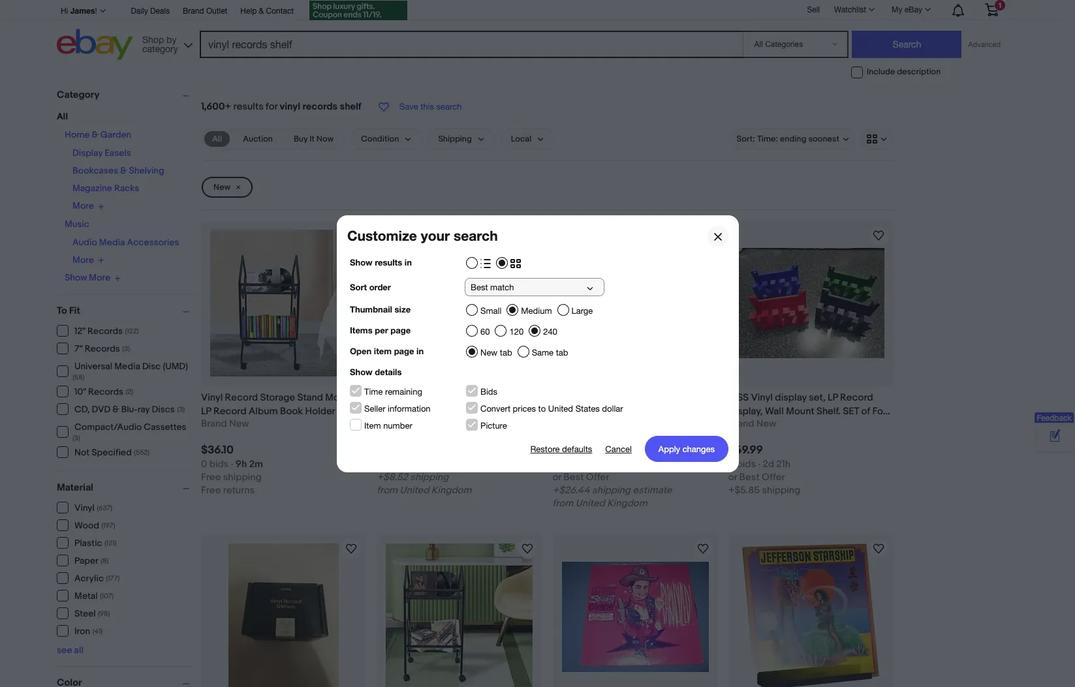 Task type: vqa. For each thing, say whether or not it's contained in the screenshot.


Task type: describe. For each thing, give the bounding box(es) containing it.
(41)
[[93, 628, 103, 636]]

tab for new tab
[[500, 348, 512, 358]]

0 inside 0 bids · 1d +$8.52 shipping from united kingdom
[[377, 459, 383, 471]]

1,600
[[201, 101, 225, 113]]

metal (107)
[[74, 591, 114, 602]]

large
[[572, 306, 593, 316]]

$49.99 0 bids · 2d 21h or best offer +$5.85 shipping
[[729, 445, 801, 497]]

thumbnail
[[350, 304, 392, 315]]

bids inside 0 bids · 1d +$8.52 shipping from united kingdom
[[385, 459, 405, 471]]

display,
[[729, 406, 763, 418]]

compact/audio
[[74, 422, 142, 433]]

on
[[468, 392, 479, 405]]

0 bids · 1d +$8.52 shipping from united kingdom
[[377, 459, 472, 497]]

defaults
[[562, 444, 592, 454]]

collection
[[625, 406, 685, 418]]

my ebay
[[892, 5, 923, 14]]

watch fairport convention meet on the ledge the collection vinyl lp (released 2019) image
[[696, 228, 711, 244]]

offer for $49.99
[[762, 472, 786, 484]]

estimate
[[633, 485, 672, 497]]

2 the from the left
[[606, 406, 623, 418]]

set
[[844, 406, 860, 418]]

1 more button from the top
[[73, 201, 104, 212]]

easels
[[105, 148, 131, 159]]

records
[[303, 101, 338, 113]]

music
[[65, 219, 89, 230]]

ray
[[138, 404, 150, 416]]

+$5.85
[[729, 485, 760, 497]]

acrylic (177)
[[74, 574, 120, 585]]

restore defaults
[[530, 444, 592, 454]]

bookcases & shelving link
[[73, 165, 164, 176]]

vinyl record storage stand mobile lp record album book holder shelf display rack link
[[201, 391, 367, 432]]

item number
[[364, 421, 412, 431]]

kiss
[[729, 392, 749, 405]]

items
[[350, 325, 372, 335]]

ebay
[[905, 5, 923, 14]]

customize your search dialog
[[0, 0, 1076, 688]]

(197)
[[102, 522, 115, 530]]

& left blu-
[[113, 404, 119, 416]]

book
[[280, 406, 303, 418]]

show more
[[65, 273, 111, 284]]

compact/audio cassettes (3)
[[73, 422, 187, 443]]

it
[[310, 134, 315, 144]]

united inside 0 bids · 1d +$8.52 shipping from united kingdom
[[400, 485, 430, 497]]

fairport convention meet on the ledge the collection vinyl lp (released 2019) heading
[[553, 392, 717, 432]]

1d inside the '$21.14 0 bids · 1d 23h or best offer +$26.44 shipping estimate from united kingdom'
[[588, 459, 597, 471]]

new right wow
[[757, 418, 777, 431]]

kiss vinyl display set, lp record display, wall mount shelf. set of four wow !!
[[729, 392, 892, 432]]

wood
[[74, 521, 99, 532]]

lp vinyl favorite record wall mounted display shelf decor (1 pack, black satin) image
[[738, 544, 885, 688]]

description
[[898, 67, 942, 77]]

material
[[57, 482, 93, 494]]

information
[[388, 404, 431, 414]]

10" records (2)
[[74, 387, 133, 398]]

best for $21.14
[[564, 472, 584, 484]]

none submit inside banner
[[853, 31, 963, 58]]

(122)
[[125, 327, 139, 336]]

shipping inside $36.10 0 bids · 9h 2m free shipping free returns
[[223, 472, 262, 484]]

new inside customize your search dialog
[[481, 348, 498, 358]]

see
[[57, 645, 72, 656]]

mighty
[[377, 392, 415, 405]]

watch vinyl record storage stand mobile lp record album book holder shelf display rack image
[[344, 228, 359, 244]]

album
[[249, 406, 278, 418]]

new down all selected text box
[[214, 182, 231, 193]]

2 more button from the top
[[73, 254, 104, 266]]

shelf for records
[[340, 101, 362, 113]]

set,
[[810, 392, 826, 405]]

media for universal
[[114, 361, 140, 372]]

account navigation
[[57, 0, 1009, 22]]

banner containing sell
[[57, 0, 1009, 63]]

discs
[[152, 404, 175, 416]]

audio media accessories link
[[73, 237, 179, 248]]

12"
[[74, 326, 86, 337]]

display easels link
[[73, 148, 131, 159]]

record inside kiss vinyl display set, lp record display, wall mount shelf. set of four wow !!
[[841, 392, 874, 405]]

size
[[395, 304, 411, 315]]

to fit
[[57, 305, 80, 317]]

12" records (122)
[[74, 326, 139, 337]]

see all
[[57, 645, 84, 656]]

show details
[[350, 367, 402, 377]]

disc
[[142, 361, 161, 372]]

specified
[[92, 448, 132, 459]]

items per page
[[350, 325, 411, 335]]

1d inside 0 bids · 1d +$8.52 shipping from united kingdom
[[412, 459, 421, 471]]

1 vertical spatial more
[[73, 255, 94, 266]]

$21.14 0 bids · 1d 23h or best offer +$26.44 shipping estimate from united kingdom
[[553, 445, 672, 511]]

lp inside "vinyl record storage stand mobile lp record album book holder shelf display rack"
[[201, 406, 211, 418]]

vinyl record storage stand mobile lp record album book holder shelf display rack
[[201, 392, 360, 432]]

magazine racks link
[[73, 183, 139, 194]]

order
[[369, 282, 391, 292]]

watchlist
[[835, 5, 867, 14]]

watch texas. legendary stardust cowboy paralyzed! original 60's sealed ledge 001 rock image
[[696, 542, 711, 558]]

& inside the 'help & contact' link
[[259, 7, 264, 16]]

cancel
[[606, 444, 632, 454]]

brand new for $49.99
[[729, 418, 777, 431]]

apply changes
[[659, 444, 715, 454]]

shipping inside the '$21.14 0 bids · 1d 23h or best offer +$26.44 shipping estimate from united kingdom'
[[593, 485, 631, 497]]

more inside button
[[89, 273, 111, 284]]

bookcases
[[73, 165, 118, 176]]

2019)
[[612, 420, 635, 432]]

lp inside fairport convention meet on the ledge the collection vinyl lp (released 2019)
[[553, 420, 563, 432]]

category button
[[57, 89, 195, 101]]

(2)
[[126, 388, 133, 397]]

wood (197)
[[74, 521, 115, 532]]

240
[[543, 327, 557, 337]]

audio
[[73, 237, 97, 248]]

best for $49.99
[[740, 472, 760, 484]]

bids
[[481, 387, 497, 397]]

show results in
[[350, 257, 412, 268]]

united inside customize your search dialog
[[548, 404, 573, 414]]

search for save this search
[[437, 102, 462, 112]]

fit
[[69, 305, 80, 317]]

from inside the '$21.14 0 bids · 1d 23h or best offer +$26.44 shipping estimate from united kingdom'
[[553, 498, 574, 511]]

1 horizontal spatial all
[[212, 134, 222, 144]]

new up $36.10 at the left of the page
[[229, 418, 249, 431]]

time remaining
[[364, 387, 422, 397]]

mighty fire - love on the shelf - northern soul  - 7'' - listen!!! link
[[377, 391, 543, 419]]

1,600 + results for vinyl records shelf
[[201, 101, 362, 113]]

shelving
[[129, 165, 164, 176]]

or for $49.99
[[729, 472, 738, 484]]

fairport convention meet on the ledge the collection vinyl lp (released 2019) link
[[553, 391, 718, 432]]

records for 12" records
[[88, 326, 123, 337]]

texas. legendary stardust cowboy paralyzed! original 60's sealed ledge 001 rock image
[[562, 562, 709, 673]]

record up rack
[[214, 406, 247, 418]]

kingdom inside the '$21.14 0 bids · 1d 23h or best offer +$26.44 shipping estimate from united kingdom'
[[608, 498, 648, 511]]

· for $49.99
[[759, 459, 761, 471]]

page for per
[[391, 325, 411, 335]]

bids for $36.10
[[210, 459, 229, 471]]

to fit button
[[57, 305, 195, 317]]

storage
[[260, 392, 295, 405]]

mighty fire - love on the shelf - northern soul  - 7'' - listen!!! heading
[[377, 392, 525, 418]]

blu-
[[121, 404, 138, 416]]

bids for $21.14
[[561, 459, 581, 471]]

lp inside kiss vinyl display set, lp record display, wall mount shelf. set of four wow !!
[[828, 392, 839, 405]]

see all button
[[57, 645, 84, 656]]

new inside mighty fire - love on the shelf - northern soul  - 7'' - listen!!! brand new
[[405, 418, 425, 431]]

vinyl for vinyl record storage stand mobile lp record album book holder shelf display rack
[[201, 392, 223, 405]]

0 for $49.99
[[729, 459, 735, 471]]

from inside 0 bids · 1d +$8.52 shipping from united kingdom
[[377, 485, 398, 497]]

$49.99
[[729, 445, 764, 458]]

get the coupon image
[[310, 1, 408, 20]]

not
[[74, 448, 90, 459]]

include description
[[868, 67, 942, 77]]

0 vertical spatial more
[[73, 201, 94, 212]]

brand inside mighty fire - love on the shelf - northern soul  - 7'' - listen!!! brand new
[[377, 418, 403, 431]]

brand outlet
[[183, 7, 228, 16]]

medium
[[521, 306, 552, 316]]

- left 7''
[[458, 406, 462, 418]]

0 horizontal spatial results
[[234, 101, 264, 113]]

record up album
[[225, 392, 258, 405]]

help
[[241, 7, 257, 16]]

· for $21.14
[[583, 459, 585, 471]]

fairport convention meet on the ledge the collection vinyl lp (released 2019) image
[[562, 230, 709, 377]]



Task type: locate. For each thing, give the bounding box(es) containing it.
results inside customize your search dialog
[[375, 257, 402, 268]]

!!
[[757, 420, 763, 432]]

search right the your
[[454, 228, 498, 244]]

united inside the '$21.14 0 bids · 1d 23h or best offer +$26.44 shipping estimate from united kingdom'
[[576, 498, 605, 511]]

open
[[350, 346, 372, 356]]

· left 9h
[[231, 459, 234, 471]]

1 horizontal spatial (3)
[[122, 345, 130, 353]]

united right to
[[548, 404, 573, 414]]

vinyl inside kiss vinyl display set, lp record display, wall mount shelf. set of four wow !!
[[752, 392, 773, 405]]

free down $36.10 at the left of the page
[[201, 472, 221, 484]]

0 for $21.14
[[553, 459, 559, 471]]

small
[[481, 306, 502, 316]]

1 vertical spatial (3)
[[177, 406, 185, 414]]

(3) for 7" records
[[122, 345, 130, 353]]

on
[[692, 392, 707, 405]]

offer for $21.14
[[587, 472, 610, 484]]

1 tab from the left
[[500, 348, 512, 358]]

0 horizontal spatial shelf
[[340, 101, 362, 113]]

media inside universal media disc (umd) (58)
[[114, 361, 140, 372]]

1 horizontal spatial shelf
[[498, 392, 519, 405]]

offer down 23h
[[587, 472, 610, 484]]

1 vertical spatial from
[[553, 498, 574, 511]]

shelf for the
[[498, 392, 519, 405]]

1 vertical spatial more button
[[73, 254, 104, 266]]

free left returns
[[201, 485, 221, 497]]

1 vertical spatial lp
[[201, 406, 211, 418]]

2 vertical spatial more
[[89, 273, 111, 284]]

· down defaults
[[583, 459, 585, 471]]

3 0 from the left
[[553, 459, 559, 471]]

this
[[421, 102, 434, 112]]

0 horizontal spatial offer
[[587, 472, 610, 484]]

or inside the '$21.14 0 bids · 1d 23h or best offer +$26.44 shipping estimate from united kingdom'
[[553, 472, 562, 484]]

· for $36.10
[[231, 459, 234, 471]]

more button up show more
[[73, 254, 104, 266]]

seller information
[[364, 404, 431, 414]]

vinyl record storage stand mobile lp record album book holder shelf display rack heading
[[201, 392, 364, 432]]

from down +$26.44
[[553, 498, 574, 511]]

watch kiss vinyl display set, lp record display, wall mount shelf. set of four wow !! image
[[872, 228, 887, 244]]

$36.10 0 bids · 9h 2m free shipping free returns
[[201, 445, 263, 497]]

1 or from the left
[[553, 472, 562, 484]]

new down 60
[[481, 348, 498, 358]]

search inside dialog
[[454, 228, 498, 244]]

mount
[[787, 406, 815, 418]]

lp up shelf.
[[828, 392, 839, 405]]

show up fit
[[65, 273, 87, 284]]

or up +$26.44
[[553, 472, 562, 484]]

2 vertical spatial (3)
[[73, 434, 80, 443]]

deals
[[150, 7, 170, 16]]

vinyl record storage stand mobile lp record album book holder shelf display rack image
[[210, 230, 357, 377]]

1 horizontal spatial lp
[[553, 420, 563, 432]]

brand up $36.10 at the left of the page
[[201, 418, 227, 431]]

four
[[873, 406, 892, 418]]

cassettes
[[144, 422, 187, 433]]

save this search button
[[370, 96, 466, 118]]

& right help
[[259, 7, 264, 16]]

tab for same tab
[[556, 348, 568, 358]]

help & contact
[[241, 7, 294, 16]]

all
[[57, 111, 68, 122], [212, 134, 222, 144]]

bids inside the $49.99 0 bids · 2d 21h or best offer +$5.85 shipping
[[737, 459, 757, 471]]

0 horizontal spatial all
[[57, 111, 68, 122]]

7" records (3)
[[74, 344, 130, 355]]

1 vertical spatial in
[[417, 346, 424, 356]]

show up sort
[[350, 257, 372, 268]]

& up racks
[[120, 165, 127, 176]]

1 vertical spatial kingdom
[[608, 498, 648, 511]]

& right home at the left
[[92, 129, 98, 140]]

shelf right the records
[[340, 101, 362, 113]]

bids for $49.99
[[737, 459, 757, 471]]

1 horizontal spatial best
[[740, 472, 760, 484]]

brand new for $36.10
[[201, 418, 249, 431]]

0 up +$8.52 on the bottom left of page
[[377, 459, 383, 471]]

offer down 2d
[[762, 472, 786, 484]]

vinyl (637)
[[74, 503, 112, 514]]

convert prices to united states dollar
[[481, 404, 623, 414]]

0 vertical spatial show
[[350, 257, 372, 268]]

vinyl right discs in the bottom of the page
[[201, 392, 223, 405]]

1 horizontal spatial in
[[417, 346, 424, 356]]

meet
[[666, 392, 690, 405]]

in down customize your search
[[405, 257, 412, 268]]

2 horizontal spatial (3)
[[177, 406, 185, 414]]

1 vertical spatial results
[[375, 257, 402, 268]]

open item page in
[[350, 346, 424, 356]]

united down +$26.44
[[576, 498, 605, 511]]

0 vertical spatial records
[[88, 326, 123, 337]]

2 horizontal spatial lp
[[828, 392, 839, 405]]

2 vertical spatial show
[[350, 367, 372, 377]]

to
[[538, 404, 546, 414]]

2d
[[763, 459, 775, 471]]

0 down restore defaults
[[553, 459, 559, 471]]

contact
[[266, 7, 294, 16]]

2 brand new from the left
[[729, 418, 777, 431]]

search right this
[[437, 102, 462, 112]]

rack
[[236, 420, 258, 432]]

brand new up $49.99 at the bottom of page
[[729, 418, 777, 431]]

bids inside the '$21.14 0 bids · 1d 23h or best offer +$26.44 shipping estimate from united kingdom'
[[561, 459, 581, 471]]

0 vertical spatial from
[[377, 485, 398, 497]]

watch lp vinyl favorite record wall mounted display shelf decor (1 pack, black satin) image
[[872, 542, 887, 558]]

0 vertical spatial (3)
[[122, 345, 130, 353]]

0 vertical spatial page
[[391, 325, 411, 335]]

0 vertical spatial results
[[234, 101, 264, 113]]

0 vertical spatial united
[[548, 404, 573, 414]]

offer inside the $49.99 0 bids · 2d 21h or best offer +$5.85 shipping
[[762, 472, 786, 484]]

page right per
[[391, 325, 411, 335]]

shipping down 23h
[[593, 485, 631, 497]]

None submit
[[853, 31, 963, 58]]

outlet
[[206, 7, 228, 16]]

0 down $49.99 at the bottom of page
[[729, 459, 735, 471]]

$21.14
[[553, 445, 583, 458]]

1 horizontal spatial vinyl
[[201, 392, 223, 405]]

vinyl up wall
[[752, 392, 773, 405]]

All selected text field
[[212, 133, 222, 145]]

3 bids from the left
[[561, 459, 581, 471]]

show for show more
[[65, 273, 87, 284]]

best up +$5.85
[[740, 472, 760, 484]]

media left disc
[[114, 361, 140, 372]]

bids up +$8.52 on the bottom left of page
[[385, 459, 405, 471]]

2 tier rolling vinyl record stand storage rack record album book holder shelf🔥 image
[[386, 544, 533, 688]]

0 horizontal spatial or
[[553, 472, 562, 484]]

display up "bookcases"
[[73, 148, 103, 159]]

4 bids from the left
[[737, 459, 757, 471]]

1 vertical spatial media
[[114, 361, 140, 372]]

2 0 from the left
[[377, 459, 383, 471]]

2 horizontal spatial united
[[576, 498, 605, 511]]

returns
[[223, 485, 255, 497]]

show for show results in
[[350, 257, 372, 268]]

60
[[481, 327, 490, 337]]

1 horizontal spatial brand new
[[729, 418, 777, 431]]

3 · from the left
[[583, 459, 585, 471]]

shelf up listen!!!
[[498, 392, 519, 405]]

shelf inside mighty fire - love on the shelf - northern soul  - 7'' - listen!!! brand new
[[498, 392, 519, 405]]

details
[[375, 367, 402, 377]]

kiss vinyl display set, lp record display, wall mount shelf. set of four wow !! heading
[[729, 392, 892, 432]]

0 vertical spatial all
[[57, 111, 68, 122]]

(3) inside compact/audio cassettes (3)
[[73, 434, 80, 443]]

shelf
[[340, 101, 362, 113], [498, 392, 519, 405]]

tab right same
[[556, 348, 568, 358]]

brand down the seller information
[[377, 418, 403, 431]]

(107)
[[100, 593, 114, 601]]

the up 2019)
[[606, 406, 623, 418]]

display
[[73, 148, 103, 159], [201, 420, 234, 432]]

0 for $36.10
[[201, 459, 207, 471]]

0 horizontal spatial 1d
[[412, 459, 421, 471]]

- left to
[[521, 392, 525, 405]]

shipping inside 0 bids · 1d +$8.52 shipping from united kingdom
[[410, 472, 449, 484]]

records up 7" records (3)
[[88, 326, 123, 337]]

garden
[[100, 129, 131, 140]]

records for 10" records
[[88, 387, 124, 398]]

search inside button
[[437, 102, 462, 112]]

- right fire
[[439, 392, 443, 405]]

banner
[[57, 0, 1009, 63]]

1 horizontal spatial from
[[553, 498, 574, 511]]

universal media disc (umd) (58)
[[73, 361, 188, 382]]

page right item
[[394, 346, 414, 356]]

holder
[[305, 406, 335, 418]]

or up +$5.85
[[729, 472, 738, 484]]

1d down number
[[412, 459, 421, 471]]

1d left 23h
[[588, 459, 597, 471]]

brand left 'outlet'
[[183, 7, 204, 16]]

1 vertical spatial show
[[65, 273, 87, 284]]

0 down $36.10 at the left of the page
[[201, 459, 207, 471]]

in right item
[[417, 346, 424, 356]]

bids down $36.10 at the left of the page
[[210, 459, 229, 471]]

1 vertical spatial display
[[201, 420, 234, 432]]

vinyl
[[201, 392, 223, 405], [752, 392, 773, 405], [74, 503, 95, 514]]

(3) up "not"
[[73, 434, 80, 443]]

1 vertical spatial search
[[454, 228, 498, 244]]

0 horizontal spatial (3)
[[73, 434, 80, 443]]

per
[[375, 325, 388, 335]]

0 vertical spatial search
[[437, 102, 462, 112]]

include
[[868, 67, 896, 77]]

shipping inside the $49.99 0 bids · 2d 21h or best offer +$5.85 shipping
[[763, 485, 801, 497]]

1 1d from the left
[[412, 459, 421, 471]]

bids down $21.14
[[561, 459, 581, 471]]

show for show details
[[350, 367, 372, 377]]

1 horizontal spatial or
[[729, 472, 738, 484]]

magazine
[[73, 183, 112, 194]]

1 free from the top
[[201, 472, 221, 484]]

0 horizontal spatial united
[[400, 485, 430, 497]]

universal
[[74, 361, 112, 372]]

4 0 from the left
[[729, 459, 735, 471]]

show inside button
[[65, 273, 87, 284]]

2 vertical spatial lp
[[553, 420, 563, 432]]

restore defaults button
[[530, 436, 592, 462]]

(3) right discs in the bottom of the page
[[177, 406, 185, 414]]

lp up $36.10 at the left of the page
[[201, 406, 211, 418]]

0 horizontal spatial tab
[[500, 348, 512, 358]]

2 bids from the left
[[385, 459, 405, 471]]

best up +$26.44
[[564, 472, 584, 484]]

shelf
[[338, 406, 360, 418]]

all down the "1,600"
[[212, 134, 222, 144]]

vinyl up the wood
[[74, 503, 95, 514]]

2 free from the top
[[201, 485, 221, 497]]

& inside display easels bookcases & shelving magazine racks
[[120, 165, 127, 176]]

vinyl inside "vinyl record storage stand mobile lp record album book holder shelf display rack"
[[201, 392, 223, 405]]

· inside 0 bids · 1d +$8.52 shipping from united kingdom
[[407, 459, 409, 471]]

brand left !!
[[729, 418, 755, 431]]

0 vertical spatial free
[[201, 472, 221, 484]]

1 horizontal spatial united
[[548, 404, 573, 414]]

brand inside account 'navigation'
[[183, 7, 204, 16]]

united
[[548, 404, 573, 414], [400, 485, 430, 497], [576, 498, 605, 511]]

2 1d from the left
[[588, 459, 597, 471]]

· inside the $49.99 0 bids · 2d 21h or best offer +$5.85 shipping
[[759, 459, 761, 471]]

vinyl
[[687, 406, 715, 418]]

metal
[[74, 591, 98, 602]]

(3) inside 'cd, dvd & blu-ray discs (3)'
[[177, 406, 185, 414]]

records up dvd in the left bottom of the page
[[88, 387, 124, 398]]

brand new
[[201, 418, 249, 431], [729, 418, 777, 431]]

vinyl
[[280, 101, 301, 113]]

bids down $49.99 at the bottom of page
[[737, 459, 757, 471]]

shipping down 9h
[[223, 472, 262, 484]]

all
[[74, 645, 84, 656]]

4 · from the left
[[759, 459, 761, 471]]

1 horizontal spatial offer
[[762, 472, 786, 484]]

1 horizontal spatial display
[[201, 420, 234, 432]]

(3) down (122)
[[122, 345, 130, 353]]

kingdom
[[432, 485, 472, 497], [608, 498, 648, 511]]

kiss vinyl display set, lp record display, wall mount shelf. set of four wow !! image
[[738, 248, 885, 359]]

watchlist link
[[828, 2, 881, 18]]

0 vertical spatial shelf
[[340, 101, 362, 113]]

show down open
[[350, 367, 372, 377]]

2 vertical spatial united
[[576, 498, 605, 511]]

1 horizontal spatial kingdom
[[608, 498, 648, 511]]

sort order
[[350, 282, 391, 292]]

display inside display easels bookcases & shelving magazine racks
[[73, 148, 103, 159]]

to
[[57, 305, 67, 317]]

0 horizontal spatial in
[[405, 257, 412, 268]]

2 · from the left
[[407, 459, 409, 471]]

0 vertical spatial kingdom
[[432, 485, 472, 497]]

2 horizontal spatial vinyl
[[752, 392, 773, 405]]

1 horizontal spatial the
[[606, 406, 623, 418]]

more button down magazine
[[73, 201, 104, 212]]

(3) inside 7" records (3)
[[122, 345, 130, 353]]

new down information
[[405, 418, 425, 431]]

1 vertical spatial all
[[212, 134, 222, 144]]

0 horizontal spatial brand new
[[201, 418, 249, 431]]

vinyl for vinyl (637)
[[74, 503, 95, 514]]

2 best from the left
[[740, 472, 760, 484]]

1 brand new from the left
[[201, 418, 249, 431]]

2 or from the left
[[729, 472, 738, 484]]

1 · from the left
[[231, 459, 234, 471]]

northern
[[377, 406, 429, 418]]

0 vertical spatial display
[[73, 148, 103, 159]]

united down +$8.52 on the bottom left of page
[[400, 485, 430, 497]]

1 horizontal spatial 1d
[[588, 459, 597, 471]]

fairport convention meet on the ledge the collection vinyl lp (released 2019)
[[553, 392, 715, 432]]

0 horizontal spatial vinyl
[[74, 503, 95, 514]]

all up home at the left
[[57, 111, 68, 122]]

(3) for compact/audio cassettes
[[73, 434, 80, 443]]

0 horizontal spatial display
[[73, 148, 103, 159]]

save this search
[[400, 102, 462, 112]]

media
[[99, 237, 125, 248], [114, 361, 140, 372]]

states
[[576, 404, 600, 414]]

now
[[317, 134, 334, 144]]

tab down 120
[[500, 348, 512, 358]]

1 vertical spatial united
[[400, 485, 430, 497]]

records down the 12" records (122)
[[85, 344, 120, 355]]

search for customize your search
[[454, 228, 498, 244]]

results right +
[[234, 101, 264, 113]]

or inside the $49.99 0 bids · 2d 21h or best offer +$5.85 shipping
[[729, 472, 738, 484]]

2 offer from the left
[[762, 472, 786, 484]]

the down fairport
[[553, 406, 571, 418]]

page for item
[[394, 346, 414, 356]]

media for audio
[[99, 237, 125, 248]]

1 vertical spatial page
[[394, 346, 414, 356]]

- right 7''
[[476, 406, 479, 418]]

1 vertical spatial shelf
[[498, 392, 519, 405]]

display up $36.10 at the left of the page
[[201, 420, 234, 432]]

1 the from the left
[[553, 406, 571, 418]]

2 vertical spatial records
[[88, 387, 124, 398]]

my ebay link
[[885, 2, 937, 18]]

(released
[[565, 420, 610, 432]]

best
[[564, 472, 584, 484], [740, 472, 760, 484]]

shipping right +$8.52 on the bottom left of page
[[410, 472, 449, 484]]

shipping
[[223, 472, 262, 484], [410, 472, 449, 484], [593, 485, 631, 497], [763, 485, 801, 497]]

$36.10
[[201, 445, 234, 458]]

2 tab from the left
[[556, 348, 568, 358]]

vefunk vinyl record shelves image
[[229, 544, 339, 688]]

best inside the '$21.14 0 bids · 1d 23h or best offer +$26.44 shipping estimate from united kingdom'
[[564, 472, 584, 484]]

media right audio
[[99, 237, 125, 248]]

1 0 from the left
[[201, 459, 207, 471]]

bids inside $36.10 0 bids · 9h 2m free shipping free returns
[[210, 459, 229, 471]]

1 vertical spatial free
[[201, 485, 221, 497]]

watch vefunk vinyl record shelves image
[[344, 542, 359, 558]]

best inside the $49.99 0 bids · 2d 21h or best offer +$5.85 shipping
[[740, 472, 760, 484]]

0 inside the $49.99 0 bids · 2d 21h or best offer +$5.85 shipping
[[729, 459, 735, 471]]

kingdom inside 0 bids · 1d +$8.52 shipping from united kingdom
[[432, 485, 472, 497]]

item
[[374, 346, 392, 356]]

offer inside the '$21.14 0 bids · 1d 23h or best offer +$26.44 shipping estimate from united kingdom'
[[587, 472, 610, 484]]

picture
[[481, 421, 507, 431]]

cd,
[[74, 404, 90, 416]]

advanced link
[[963, 31, 1008, 57]]

0 inside $36.10 0 bids · 9h 2m free shipping free returns
[[201, 459, 207, 471]]

shipping down 21h
[[763, 485, 801, 497]]

1 bids from the left
[[210, 459, 229, 471]]

7''
[[464, 406, 473, 418]]

or for $21.14
[[553, 472, 562, 484]]

1 horizontal spatial results
[[375, 257, 402, 268]]

· up +$8.52 on the bottom left of page
[[407, 459, 409, 471]]

· inside the '$21.14 0 bids · 1d 23h or best offer +$26.44 shipping estimate from united kingdom'
[[583, 459, 585, 471]]

your shopping cart contains 1 item image
[[985, 3, 1000, 16]]

seller
[[364, 404, 385, 414]]

records for 7" records
[[85, 344, 120, 355]]

0 horizontal spatial the
[[553, 406, 571, 418]]

0 vertical spatial lp
[[828, 392, 839, 405]]

results up order
[[375, 257, 402, 268]]

0 horizontal spatial from
[[377, 485, 398, 497]]

tab
[[500, 348, 512, 358], [556, 348, 568, 358]]

· left 2d
[[759, 459, 761, 471]]

buy it now
[[294, 134, 334, 144]]

0 horizontal spatial lp
[[201, 406, 211, 418]]

0 inside the '$21.14 0 bids · 1d 23h or best offer +$26.44 shipping estimate from united kingdom'
[[553, 459, 559, 471]]

cancel button
[[606, 436, 632, 462]]

1 vertical spatial records
[[85, 344, 120, 355]]

1 horizontal spatial tab
[[556, 348, 568, 358]]

(552)
[[134, 449, 150, 457]]

+$8.52
[[377, 472, 408, 484]]

0 vertical spatial more button
[[73, 201, 104, 212]]

1 offer from the left
[[587, 472, 610, 484]]

watch  2 tier rolling vinyl record stand storage rack record album book holder shelf🔥 image
[[520, 542, 535, 558]]

iron
[[74, 627, 90, 638]]

display inside "vinyl record storage stand mobile lp record album book holder shelf display rack"
[[201, 420, 234, 432]]

sort
[[350, 282, 367, 292]]

thumbnail size
[[350, 304, 411, 315]]

1 best from the left
[[564, 472, 584, 484]]

0 vertical spatial media
[[99, 237, 125, 248]]

0 horizontal spatial kingdom
[[432, 485, 472, 497]]

brand new up $36.10 at the left of the page
[[201, 418, 249, 431]]

audio media accessories
[[73, 237, 179, 248]]

from down +$8.52 on the bottom left of page
[[377, 485, 398, 497]]

lp down the convert prices to united states dollar
[[553, 420, 563, 432]]

mighty fire - love on the shelf -  northern soul  - 7'' - listen!!! image
[[386, 231, 533, 376]]

(8)
[[101, 557, 109, 566]]

record up set
[[841, 392, 874, 405]]

· inside $36.10 0 bids · 9h 2m free shipping free returns
[[231, 459, 234, 471]]

0 vertical spatial in
[[405, 257, 412, 268]]

0 horizontal spatial best
[[564, 472, 584, 484]]



